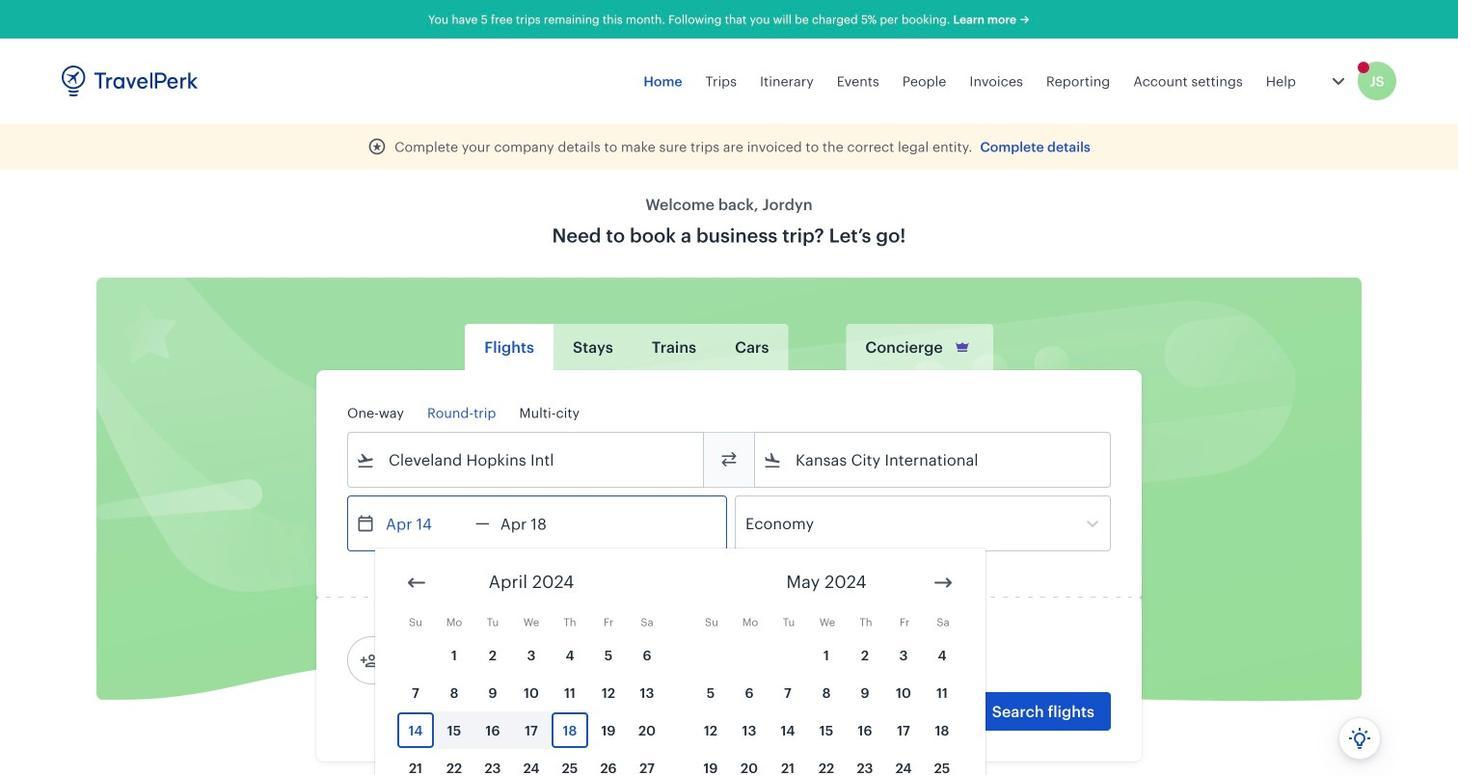 Task type: locate. For each thing, give the bounding box(es) containing it.
Add first traveler search field
[[379, 645, 580, 676]]

calendar application
[[375, 549, 1458, 775]]



Task type: describe. For each thing, give the bounding box(es) containing it.
move forward to switch to the next month. image
[[932, 571, 955, 595]]

Depart text field
[[375, 497, 476, 551]]

To search field
[[782, 445, 1085, 476]]

From search field
[[375, 445, 678, 476]]

Return text field
[[490, 497, 590, 551]]

move backward to switch to the previous month. image
[[405, 571, 428, 595]]



